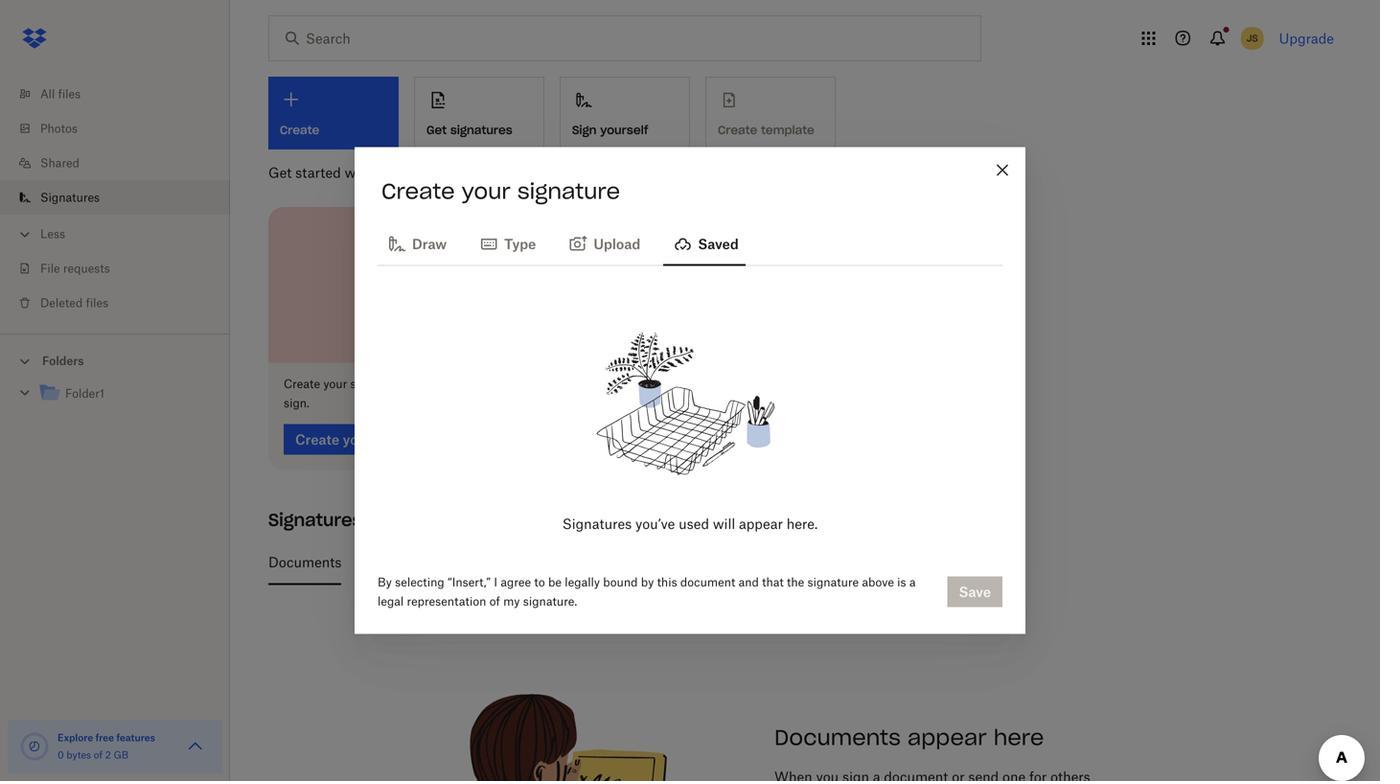 Task type: describe. For each thing, give the bounding box(es) containing it.
dropbox image
[[15, 19, 54, 58]]

documents tab list
[[268, 539, 1327, 585]]

to inside create your signature so you're always ready to sign.
[[529, 377, 540, 391]]

this
[[657, 575, 677, 589]]

deleted files link
[[15, 286, 230, 320]]

to inside by selecting "insert," i agree to be legally bound by this document and that the signature above is a legal representation of my signature.
[[534, 575, 545, 589]]

by
[[641, 575, 654, 589]]

above
[[862, 575, 894, 589]]

sign.
[[284, 396, 310, 410]]

and
[[739, 575, 759, 589]]

of inside explore free features 0 bytes of 2 gb
[[94, 749, 103, 761]]

upgrade link
[[1279, 30, 1334, 46]]

photos link
[[15, 111, 230, 146]]

representation
[[407, 594, 486, 609]]

photos
[[40, 121, 78, 136]]

that
[[762, 575, 784, 589]]

file requests link
[[15, 251, 230, 286]]

signatures you've used will appear here.
[[562, 516, 818, 532]]

create for create your signature so you're always ready to sign.
[[284, 377, 320, 391]]

selecting
[[395, 575, 444, 589]]

the
[[787, 575, 804, 589]]

features
[[116, 732, 155, 744]]

sign yourself
[[572, 122, 648, 137]]

all files link
[[15, 77, 230, 111]]

signatures list item
[[0, 180, 230, 215]]

bytes
[[67, 749, 91, 761]]

sign yourself button
[[560, 77, 690, 150]]

shared
[[40, 156, 80, 170]]

signatures inside the signatures link
[[40, 190, 100, 205]]

here
[[994, 724, 1044, 751]]

all files
[[40, 87, 81, 101]]

documents tab
[[268, 539, 342, 585]]

by selecting "insert," i agree to be legally bound by this document and that the signature above is a legal representation of my signature.
[[378, 575, 916, 609]]

folder1
[[65, 386, 104, 401]]

0
[[58, 749, 64, 761]]

less
[[40, 227, 65, 241]]

folders
[[42, 354, 84, 368]]

list containing all files
[[0, 65, 230, 334]]

sign
[[572, 122, 597, 137]]

file
[[40, 261, 60, 276]]

gb
[[114, 749, 129, 761]]

ready
[[496, 377, 526, 391]]

folder1 link
[[38, 381, 215, 407]]

files for deleted files
[[86, 296, 108, 310]]

agree
[[501, 575, 531, 589]]

deleted files
[[40, 296, 108, 310]]

started
[[295, 164, 341, 181]]

so
[[405, 377, 417, 391]]

less image
[[15, 225, 35, 244]]

get for get signatures
[[427, 122, 447, 137]]

create for create your signature
[[381, 178, 455, 205]]

i
[[494, 575, 498, 589]]

requests
[[63, 261, 110, 276]]

signature.
[[523, 594, 577, 609]]

explore
[[58, 732, 93, 744]]

upgrade
[[1279, 30, 1334, 46]]

type
[[504, 236, 536, 252]]

signatures inside create your signature dialog
[[562, 516, 632, 532]]

free
[[95, 732, 114, 744]]

all
[[40, 87, 55, 101]]

saved
[[698, 236, 739, 252]]



Task type: vqa. For each thing, say whether or not it's contained in the screenshot.
the top of
yes



Task type: locate. For each thing, give the bounding box(es) containing it.
0 horizontal spatial signatures
[[40, 190, 100, 205]]

create
[[381, 178, 455, 205], [284, 377, 320, 391]]

create inside create your signature so you're always ready to sign.
[[284, 377, 320, 391]]

0 vertical spatial signature
[[517, 178, 620, 205]]

legally
[[565, 575, 600, 589]]

files right the all
[[58, 87, 81, 101]]

0 horizontal spatial your
[[323, 377, 347, 391]]

tab list inside create your signature dialog
[[378, 220, 1003, 266]]

get inside button
[[427, 122, 447, 137]]

tab list containing draw
[[378, 220, 1003, 266]]

create your signature so you're always ready to sign.
[[284, 377, 540, 410]]

deleted
[[40, 296, 83, 310]]

appear left the here
[[908, 724, 987, 751]]

0 horizontal spatial signature
[[350, 377, 402, 391]]

here.
[[787, 516, 818, 532]]

create your signature
[[381, 178, 620, 205]]

1 vertical spatial signatures
[[376, 164, 443, 181]]

signature inside by selecting "insert," i agree to be legally bound by this document and that the signature above is a legal representation of my signature.
[[808, 575, 859, 589]]

file requests
[[40, 261, 110, 276]]

your
[[462, 178, 511, 205], [323, 377, 347, 391]]

create up draw
[[381, 178, 455, 205]]

of left my
[[490, 594, 500, 609]]

1 horizontal spatial signature
[[517, 178, 620, 205]]

1 vertical spatial get
[[268, 164, 292, 181]]

tab
[[357, 539, 423, 585]]

1 horizontal spatial signatures
[[450, 122, 512, 137]]

signature right the
[[808, 575, 859, 589]]

quota usage element
[[19, 731, 50, 762]]

signatures up documents tab
[[268, 509, 362, 531]]

of inside by selecting "insert," i agree to be legally bound by this document and that the signature above is a legal representation of my signature.
[[490, 594, 500, 609]]

with
[[345, 164, 373, 181]]

you're
[[420, 377, 453, 391]]

1 vertical spatial create
[[284, 377, 320, 391]]

your up type
[[462, 178, 511, 205]]

your for create your signature
[[462, 178, 511, 205]]

0 vertical spatial files
[[58, 87, 81, 101]]

1 horizontal spatial your
[[462, 178, 511, 205]]

0 vertical spatial get
[[427, 122, 447, 137]]

is
[[897, 575, 906, 589]]

your inside create your signature so you're always ready to sign.
[[323, 377, 347, 391]]

signature for create your signature
[[517, 178, 620, 205]]

1 horizontal spatial of
[[490, 594, 500, 609]]

by
[[378, 575, 392, 589]]

draw
[[412, 236, 447, 252]]

get signatures
[[427, 122, 512, 137]]

appear right the will in the bottom of the page
[[739, 516, 783, 532]]

1 horizontal spatial documents
[[774, 724, 901, 751]]

used
[[679, 516, 709, 532]]

create up sign.
[[284, 377, 320, 391]]

files for all files
[[58, 87, 81, 101]]

signatures up "create your signature"
[[450, 122, 512, 137]]

files
[[58, 87, 81, 101], [86, 296, 108, 310]]

your for create your signature so you're always ready to sign.
[[323, 377, 347, 391]]

files right deleted
[[86, 296, 108, 310]]

yourself
[[600, 122, 648, 137]]

documents for documents
[[268, 554, 342, 570]]

0 vertical spatial your
[[462, 178, 511, 205]]

folders button
[[0, 346, 230, 374]]

0 horizontal spatial signatures
[[376, 164, 443, 181]]

files inside all files link
[[58, 87, 81, 101]]

1 horizontal spatial files
[[86, 296, 108, 310]]

create your signature dialog
[[355, 147, 1026, 634]]

signatures right with
[[376, 164, 443, 181]]

legal
[[378, 594, 404, 609]]

1 vertical spatial appear
[[908, 724, 987, 751]]

signatures left you've
[[562, 516, 632, 532]]

signatures link
[[15, 180, 230, 215]]

signature for create your signature so you're always ready to sign.
[[350, 377, 402, 391]]

your inside dialog
[[462, 178, 511, 205]]

appear
[[739, 516, 783, 532], [908, 724, 987, 751]]

1 vertical spatial to
[[534, 575, 545, 589]]

1 horizontal spatial signatures
[[268, 509, 362, 531]]

get up "create your signature"
[[427, 122, 447, 137]]

1 horizontal spatial get
[[427, 122, 447, 137]]

get for get started with signatures
[[268, 164, 292, 181]]

of left 2
[[94, 749, 103, 761]]

0 vertical spatial signatures
[[450, 122, 512, 137]]

you've
[[635, 516, 675, 532]]

documents
[[268, 554, 342, 570], [774, 724, 901, 751]]

always
[[456, 377, 493, 391]]

2 horizontal spatial signatures
[[562, 516, 632, 532]]

signature down sign
[[517, 178, 620, 205]]

signature
[[517, 178, 620, 205], [350, 377, 402, 391], [808, 575, 859, 589]]

tab list
[[378, 220, 1003, 266]]

to
[[529, 377, 540, 391], [534, 575, 545, 589]]

0 horizontal spatial documents
[[268, 554, 342, 570]]

a
[[909, 575, 916, 589]]

1 vertical spatial signature
[[350, 377, 402, 391]]

0 vertical spatial appear
[[739, 516, 783, 532]]

0 vertical spatial to
[[529, 377, 540, 391]]

1 horizontal spatial create
[[381, 178, 455, 205]]

to right ready
[[529, 377, 540, 391]]

1 vertical spatial your
[[323, 377, 347, 391]]

0 vertical spatial of
[[490, 594, 500, 609]]

signature left so
[[350, 377, 402, 391]]

2
[[105, 749, 111, 761]]

of
[[490, 594, 500, 609], [94, 749, 103, 761]]

0 horizontal spatial of
[[94, 749, 103, 761]]

1 horizontal spatial appear
[[908, 724, 987, 751]]

1 vertical spatial files
[[86, 296, 108, 310]]

your left so
[[323, 377, 347, 391]]

appear inside create your signature dialog
[[739, 516, 783, 532]]

0 horizontal spatial create
[[284, 377, 320, 391]]

documents inside tab list
[[268, 554, 342, 570]]

to left be
[[534, 575, 545, 589]]

get started with signatures
[[268, 164, 443, 181]]

document
[[680, 575, 735, 589]]

files inside "deleted files" link
[[86, 296, 108, 310]]

will
[[713, 516, 735, 532]]

0 vertical spatial create
[[381, 178, 455, 205]]

bound
[[603, 575, 638, 589]]

documents for documents appear here
[[774, 724, 901, 751]]

1 vertical spatial documents
[[774, 724, 901, 751]]

0 horizontal spatial get
[[268, 164, 292, 181]]

0 horizontal spatial files
[[58, 87, 81, 101]]

get signatures button
[[414, 77, 544, 150]]

signatures
[[450, 122, 512, 137], [376, 164, 443, 181]]

2 horizontal spatial signature
[[808, 575, 859, 589]]

signatures
[[40, 190, 100, 205], [268, 509, 362, 531], [562, 516, 632, 532]]

signature inside create your signature so you're always ready to sign.
[[350, 377, 402, 391]]

shared link
[[15, 146, 230, 180]]

0 vertical spatial documents
[[268, 554, 342, 570]]

explore free features 0 bytes of 2 gb
[[58, 732, 155, 761]]

1 vertical spatial of
[[94, 749, 103, 761]]

get left started
[[268, 164, 292, 181]]

get
[[427, 122, 447, 137], [268, 164, 292, 181]]

"insert,"
[[448, 575, 491, 589]]

2 vertical spatial signature
[[808, 575, 859, 589]]

upload
[[594, 236, 641, 252]]

be
[[548, 575, 562, 589]]

signatures inside get signatures button
[[450, 122, 512, 137]]

create inside dialog
[[381, 178, 455, 205]]

0 horizontal spatial appear
[[739, 516, 783, 532]]

documents appear here
[[774, 724, 1044, 751]]

signatures down shared
[[40, 190, 100, 205]]

list
[[0, 65, 230, 334]]

my
[[503, 594, 520, 609]]



